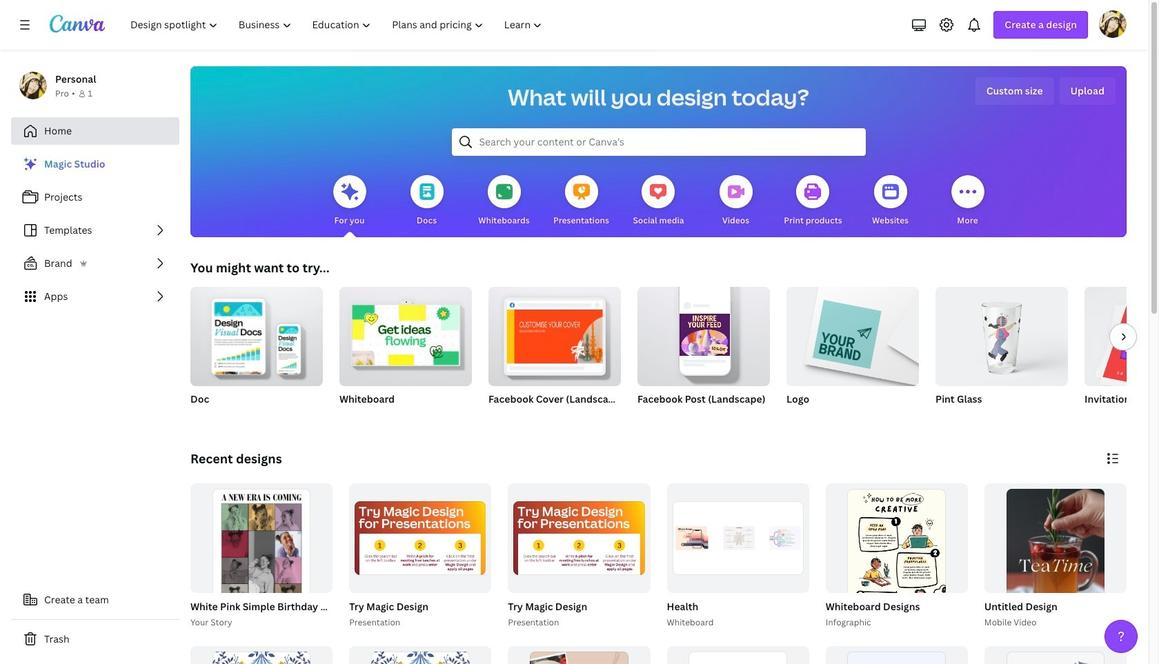 Task type: describe. For each thing, give the bounding box(es) containing it.
Search search field
[[479, 129, 838, 155]]

stephanie aranda image
[[1100, 10, 1127, 38]]



Task type: locate. For each thing, give the bounding box(es) containing it.
group
[[191, 282, 323, 424], [191, 282, 323, 387], [638, 282, 770, 424], [638, 282, 770, 387], [787, 282, 920, 424], [787, 282, 920, 387], [936, 282, 1069, 424], [936, 282, 1069, 387], [340, 287, 472, 424], [340, 287, 472, 387], [489, 287, 621, 424], [1085, 287, 1160, 424], [1085, 287, 1160, 387], [188, 484, 471, 665], [191, 484, 333, 665], [347, 484, 492, 630], [349, 484, 492, 593], [506, 484, 651, 630], [508, 484, 651, 593], [664, 484, 810, 630], [667, 484, 810, 593], [823, 484, 968, 665], [826, 484, 968, 665], [982, 484, 1127, 665], [985, 484, 1127, 665], [191, 647, 333, 665], [349, 647, 492, 665], [508, 647, 651, 665], [667, 647, 810, 665], [826, 647, 968, 665], [985, 647, 1127, 665]]

top level navigation element
[[122, 11, 555, 39]]

list
[[11, 151, 179, 311]]

None search field
[[452, 128, 866, 156]]



Task type: vqa. For each thing, say whether or not it's contained in the screenshot.
topmost that
no



